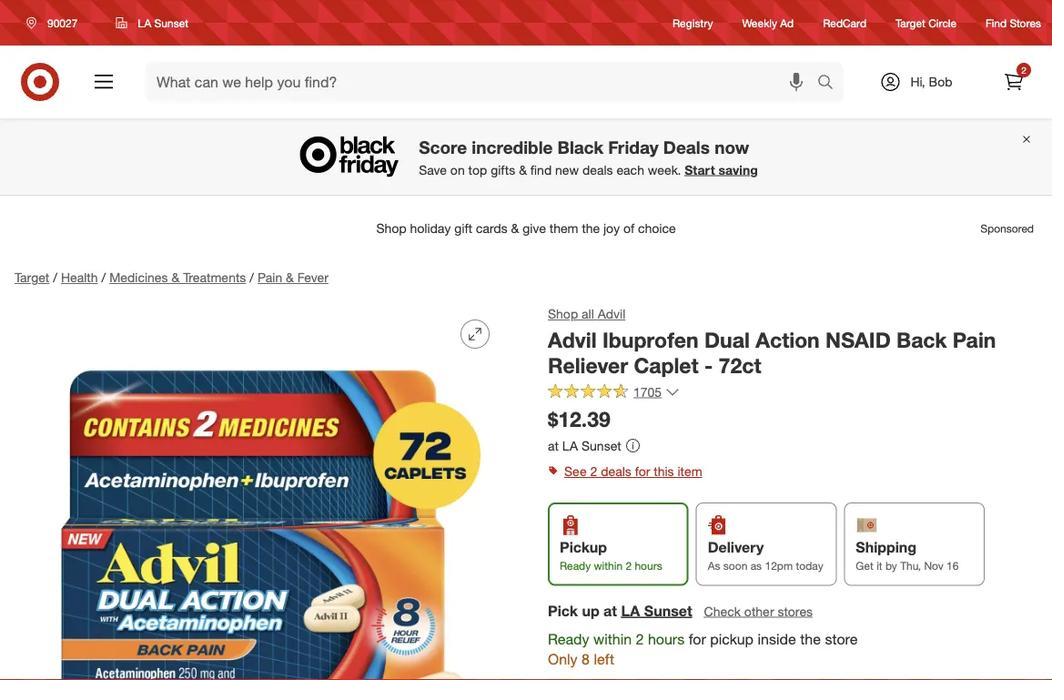 Task type: vqa. For each thing, say whether or not it's contained in the screenshot.
Categories
no



Task type: describe. For each thing, give the bounding box(es) containing it.
target for target / health / medicines & treatments / pain & fever
[[15, 269, 49, 285]]

1 vertical spatial la
[[562, 437, 578, 453]]

la sunset button
[[621, 600, 692, 621]]

soon
[[724, 559, 748, 573]]

1 vertical spatial deals
[[601, 464, 632, 479]]

see
[[564, 464, 587, 479]]

1705
[[634, 384, 662, 400]]

72ct
[[719, 353, 762, 378]]

bob
[[929, 74, 953, 90]]

see 2 deals for this item
[[564, 464, 703, 479]]

for inside ready within 2 hours for pickup inside the store only 8 left
[[689, 630, 706, 648]]

see 2 deals for this item link
[[548, 459, 1038, 484]]

redcard
[[823, 16, 867, 30]]

medicines & treatments link
[[109, 269, 246, 285]]

sunset inside dropdown button
[[154, 16, 188, 30]]

fever
[[297, 269, 329, 285]]

la inside dropdown button
[[138, 16, 151, 30]]

hi,
[[911, 74, 926, 90]]

la sunset button
[[104, 6, 200, 39]]

pick
[[548, 602, 578, 619]]

today
[[796, 559, 824, 573]]

check other stores button
[[703, 601, 814, 621]]

black
[[558, 137, 604, 157]]

pickup
[[710, 630, 754, 648]]

reliever
[[548, 353, 628, 378]]

target circle link
[[896, 15, 957, 31]]

find
[[531, 162, 552, 178]]

2 horizontal spatial la
[[621, 602, 640, 619]]

ready within 2 hours for pickup inside the store only 8 left
[[548, 630, 858, 668]]

2 inside ready within 2 hours for pickup inside the store only 8 left
[[636, 630, 644, 648]]

item
[[678, 464, 703, 479]]

get
[[856, 559, 874, 573]]

weekly
[[742, 16, 777, 30]]

90027
[[47, 16, 78, 30]]

the
[[800, 630, 821, 648]]

left
[[594, 651, 614, 668]]

3 / from the left
[[250, 269, 254, 285]]

now
[[715, 137, 749, 157]]

save
[[419, 162, 447, 178]]

search
[[809, 75, 853, 92]]

& inside the score incredible black friday deals now save on top gifts & find new deals each week. start saving
[[519, 162, 527, 178]]

nsaid
[[826, 327, 891, 352]]

for inside see 2 deals for this item link
[[635, 464, 650, 479]]

dual
[[705, 327, 750, 352]]

medicines
[[109, 269, 168, 285]]

all
[[582, 306, 594, 322]]

2 link
[[994, 62, 1034, 102]]

search button
[[809, 62, 853, 106]]

start
[[685, 162, 715, 178]]

each
[[617, 162, 644, 178]]

hours inside ready within 2 hours for pickup inside the store only 8 left
[[648, 630, 685, 648]]

pick up at la sunset
[[548, 602, 692, 619]]

What can we help you find? suggestions appear below search field
[[146, 62, 822, 102]]

pain inside shop all advil advil ibuprofen dual action nsaid back pain reliever caplet - 72ct
[[953, 327, 996, 352]]

this
[[654, 464, 674, 479]]

on
[[451, 162, 465, 178]]

1 horizontal spatial &
[[286, 269, 294, 285]]

0 vertical spatial pain
[[258, 269, 282, 285]]

ibuprofen
[[603, 327, 699, 352]]

hi, bob
[[911, 74, 953, 90]]

stores
[[1010, 16, 1041, 30]]

hours inside pickup ready within 2 hours
[[635, 559, 662, 573]]

find stores
[[986, 16, 1041, 30]]

2 inside pickup ready within 2 hours
[[626, 559, 632, 573]]

delivery
[[708, 538, 764, 556]]

inside
[[758, 630, 796, 648]]

within inside ready within 2 hours for pickup inside the store only 8 left
[[594, 630, 632, 648]]

registry
[[673, 16, 713, 30]]

back
[[897, 327, 947, 352]]

only
[[548, 651, 578, 668]]

thu,
[[901, 559, 921, 573]]

$12.39
[[548, 406, 611, 432]]

target for target circle
[[896, 16, 926, 30]]



Task type: locate. For each thing, give the bounding box(es) containing it.
0 horizontal spatial sunset
[[154, 16, 188, 30]]

0 horizontal spatial /
[[53, 269, 57, 285]]

deals
[[583, 162, 613, 178], [601, 464, 632, 479]]

score
[[419, 137, 467, 157]]

ad
[[780, 16, 794, 30]]

target left health link on the top left of the page
[[15, 269, 49, 285]]

2 horizontal spatial sunset
[[644, 602, 692, 619]]

for left pickup
[[689, 630, 706, 648]]

& left 'find'
[[519, 162, 527, 178]]

within down pickup
[[594, 559, 623, 573]]

hours
[[635, 559, 662, 573], [648, 630, 685, 648]]

0 vertical spatial advil
[[598, 306, 626, 322]]

2 horizontal spatial /
[[250, 269, 254, 285]]

health
[[61, 269, 98, 285]]

16
[[947, 559, 959, 573]]

as
[[751, 559, 762, 573]]

ready down pickup
[[560, 559, 591, 573]]

0 vertical spatial ready
[[560, 559, 591, 573]]

0 vertical spatial within
[[594, 559, 623, 573]]

treatments
[[183, 269, 246, 285]]

1705 link
[[548, 383, 680, 404]]

pain right back
[[953, 327, 996, 352]]

advil
[[598, 306, 626, 322], [548, 327, 597, 352]]

health link
[[61, 269, 98, 285]]

1 vertical spatial target
[[15, 269, 49, 285]]

la
[[138, 16, 151, 30], [562, 437, 578, 453], [621, 602, 640, 619]]

2 down la sunset button
[[636, 630, 644, 648]]

gifts
[[491, 162, 516, 178]]

hours down la sunset button
[[648, 630, 685, 648]]

caplet
[[634, 353, 699, 378]]

by
[[886, 559, 897, 573]]

within up left
[[594, 630, 632, 648]]

ready up only
[[548, 630, 590, 648]]

find
[[986, 16, 1007, 30]]

score incredible black friday deals now save on top gifts & find new deals each week. start saving
[[419, 137, 758, 178]]

0 horizontal spatial advil
[[548, 327, 597, 352]]

/
[[53, 269, 57, 285], [101, 269, 106, 285], [250, 269, 254, 285]]

1 vertical spatial for
[[689, 630, 706, 648]]

advil ibuprofen dual action nsaid back pain reliever caplet - 72ct, 1 of 9 image
[[15, 305, 504, 680]]

0 vertical spatial la
[[138, 16, 151, 30]]

for
[[635, 464, 650, 479], [689, 630, 706, 648]]

8
[[582, 651, 590, 668]]

ready inside ready within 2 hours for pickup inside the store only 8 left
[[548, 630, 590, 648]]

2 horizontal spatial &
[[519, 162, 527, 178]]

shipping get it by thu, nov 16
[[856, 538, 959, 573]]

2 vertical spatial sunset
[[644, 602, 692, 619]]

0 vertical spatial sunset
[[154, 16, 188, 30]]

within
[[594, 559, 623, 573], [594, 630, 632, 648]]

at down $12.39
[[548, 437, 559, 453]]

1 horizontal spatial advil
[[598, 306, 626, 322]]

other
[[745, 603, 774, 619]]

1 horizontal spatial target
[[896, 16, 926, 30]]

/ right target link
[[53, 269, 57, 285]]

0 horizontal spatial for
[[635, 464, 650, 479]]

shop
[[548, 306, 578, 322]]

1 vertical spatial ready
[[548, 630, 590, 648]]

0 horizontal spatial &
[[172, 269, 180, 285]]

target circle
[[896, 16, 957, 30]]

1 horizontal spatial la
[[562, 437, 578, 453]]

&
[[519, 162, 527, 178], [172, 269, 180, 285], [286, 269, 294, 285]]

0 horizontal spatial target
[[15, 269, 49, 285]]

2 / from the left
[[101, 269, 106, 285]]

redcard link
[[823, 15, 867, 31]]

1 within from the top
[[594, 559, 623, 573]]

1 vertical spatial pain
[[953, 327, 996, 352]]

shop all advil advil ibuprofen dual action nsaid back pain reliever caplet - 72ct
[[548, 306, 996, 378]]

target left circle
[[896, 16, 926, 30]]

1 vertical spatial at
[[604, 602, 617, 619]]

2 vertical spatial la
[[621, 602, 640, 619]]

target / health / medicines & treatments / pain & fever
[[15, 269, 329, 285]]

90027 button
[[15, 6, 97, 39]]

at la sunset
[[548, 437, 622, 453]]

0 horizontal spatial la
[[138, 16, 151, 30]]

1 horizontal spatial sunset
[[582, 437, 622, 453]]

2 up the pick up at la sunset on the right bottom of the page
[[626, 559, 632, 573]]

pain & fever link
[[258, 269, 329, 285]]

0 vertical spatial at
[[548, 437, 559, 453]]

advil right the all
[[598, 306, 626, 322]]

1 vertical spatial advil
[[548, 327, 597, 352]]

-
[[705, 353, 713, 378]]

new
[[555, 162, 579, 178]]

2 within from the top
[[594, 630, 632, 648]]

it
[[877, 559, 883, 573]]

sunset
[[154, 16, 188, 30], [582, 437, 622, 453], [644, 602, 692, 619]]

up
[[582, 602, 600, 619]]

advil down shop
[[548, 327, 597, 352]]

nov
[[924, 559, 944, 573]]

weekly ad link
[[742, 15, 794, 31]]

pain left the fever
[[258, 269, 282, 285]]

/ right health
[[101, 269, 106, 285]]

1 / from the left
[[53, 269, 57, 285]]

0 vertical spatial for
[[635, 464, 650, 479]]

/ right treatments
[[250, 269, 254, 285]]

deals inside the score incredible black friday deals now save on top gifts & find new deals each week. start saving
[[583, 162, 613, 178]]

1 horizontal spatial /
[[101, 269, 106, 285]]

1 vertical spatial hours
[[648, 630, 685, 648]]

incredible
[[472, 137, 553, 157]]

& left the fever
[[286, 269, 294, 285]]

stores
[[778, 603, 813, 619]]

0 horizontal spatial at
[[548, 437, 559, 453]]

store
[[825, 630, 858, 648]]

check other stores
[[704, 603, 813, 619]]

find stores link
[[986, 15, 1041, 31]]

friday
[[608, 137, 659, 157]]

target
[[896, 16, 926, 30], [15, 269, 49, 285]]

at right up
[[604, 602, 617, 619]]

2
[[1022, 64, 1027, 76], [590, 464, 597, 479], [626, 559, 632, 573], [636, 630, 644, 648]]

pain
[[258, 269, 282, 285], [953, 327, 996, 352]]

ready inside pickup ready within 2 hours
[[560, 559, 591, 573]]

0 vertical spatial hours
[[635, 559, 662, 573]]

0 vertical spatial target
[[896, 16, 926, 30]]

la up see
[[562, 437, 578, 453]]

1 vertical spatial within
[[594, 630, 632, 648]]

1 horizontal spatial at
[[604, 602, 617, 619]]

shipping
[[856, 538, 917, 556]]

saving
[[719, 162, 758, 178]]

12pm
[[765, 559, 793, 573]]

pickup
[[560, 538, 607, 556]]

0 vertical spatial deals
[[583, 162, 613, 178]]

2 right see
[[590, 464, 597, 479]]

within inside pickup ready within 2 hours
[[594, 559, 623, 573]]

la sunset
[[138, 16, 188, 30]]

1 horizontal spatial for
[[689, 630, 706, 648]]

0 horizontal spatial pain
[[258, 269, 282, 285]]

hours up la sunset button
[[635, 559, 662, 573]]

for left this
[[635, 464, 650, 479]]

deals down black
[[583, 162, 613, 178]]

at
[[548, 437, 559, 453], [604, 602, 617, 619]]

2 down stores
[[1022, 64, 1027, 76]]

as
[[708, 559, 721, 573]]

target link
[[15, 269, 49, 285]]

top
[[468, 162, 487, 178]]

la right up
[[621, 602, 640, 619]]

week.
[[648, 162, 681, 178]]

circle
[[929, 16, 957, 30]]

la right 90027
[[138, 16, 151, 30]]

registry link
[[673, 15, 713, 31]]

weekly ad
[[742, 16, 794, 30]]

1 vertical spatial sunset
[[582, 437, 622, 453]]

check
[[704, 603, 741, 619]]

& right medicines
[[172, 269, 180, 285]]

delivery as soon as 12pm today
[[708, 538, 824, 573]]

deals right see
[[601, 464, 632, 479]]

pickup ready within 2 hours
[[560, 538, 662, 573]]

advertisement region
[[0, 207, 1052, 250]]

1 horizontal spatial pain
[[953, 327, 996, 352]]



